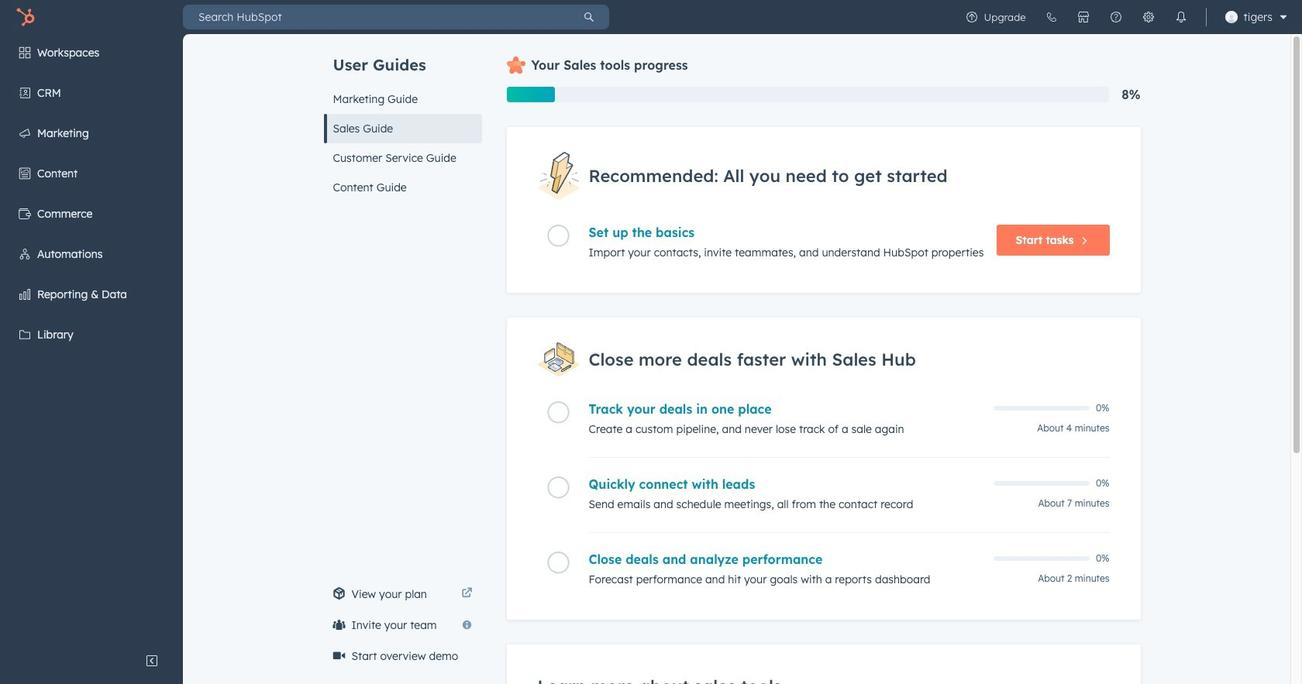 Task type: describe. For each thing, give the bounding box(es) containing it.
0 horizontal spatial menu
[[0, 34, 183, 646]]

1 horizontal spatial menu
[[956, 0, 1293, 34]]

howard n/a image
[[1225, 11, 1238, 23]]

user guides element
[[324, 34, 482, 202]]



Task type: vqa. For each thing, say whether or not it's contained in the screenshot.
25 per page
no



Task type: locate. For each thing, give the bounding box(es) containing it.
marketplaces image
[[1077, 11, 1090, 23]]

settings image
[[1142, 11, 1155, 23]]

2 link opens in a new window image from the top
[[462, 588, 473, 600]]

progress bar
[[507, 87, 555, 102]]

menu
[[956, 0, 1293, 34], [0, 34, 183, 646]]

Search HubSpot search field
[[183, 5, 569, 29]]

notifications image
[[1175, 11, 1187, 23]]

1 link opens in a new window image from the top
[[462, 585, 473, 604]]

help image
[[1110, 11, 1122, 23]]

link opens in a new window image
[[462, 585, 473, 604], [462, 588, 473, 600]]



